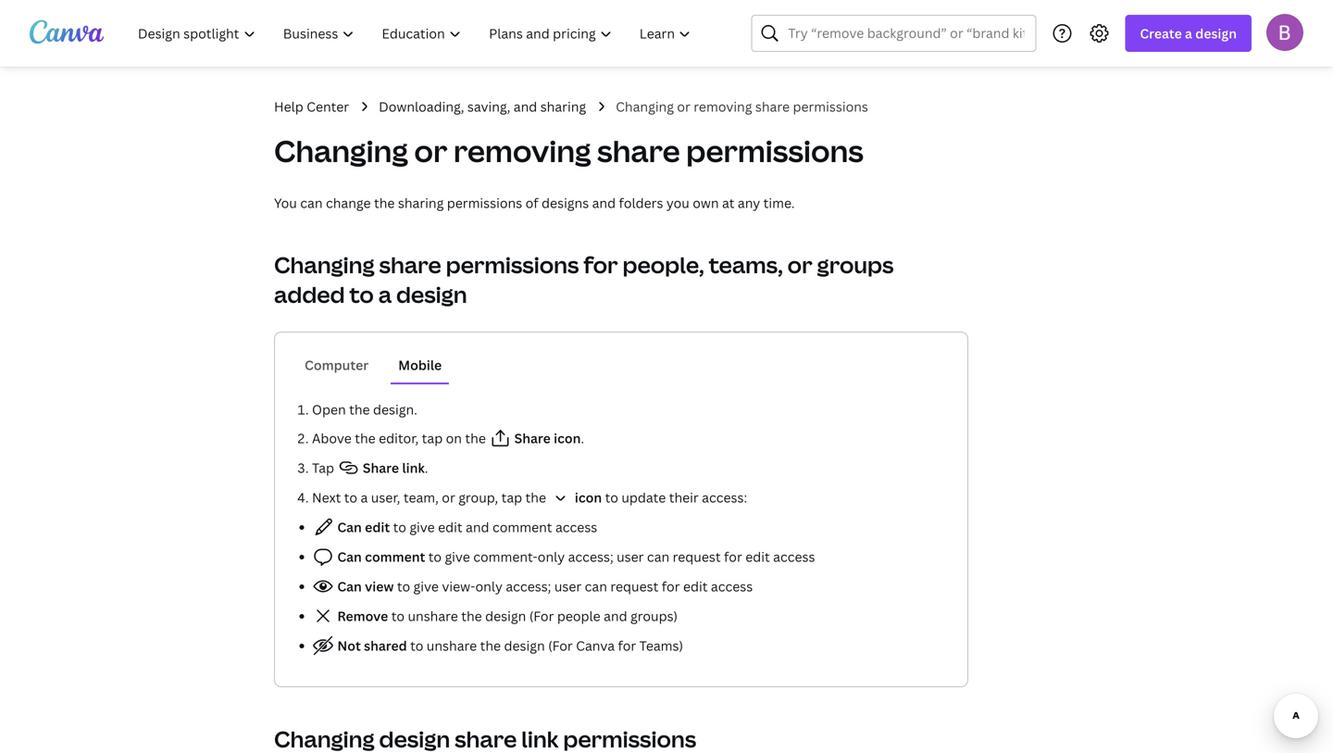 Task type: describe. For each thing, give the bounding box(es) containing it.
and inside downloading, saving, and sharing link
[[514, 98, 537, 115]]

to down user,
[[393, 518, 407, 536]]

access for to give comment-only access; user can request for edit access
[[774, 548, 816, 565]]

saving,
[[468, 98, 511, 115]]

help
[[274, 98, 304, 115]]

0 vertical spatial icon
[[554, 429, 581, 447]]

or inside changing share permissions for people, teams, or groups added to a design
[[788, 250, 813, 280]]

the down remove to unshare the design (for people and groups)
[[480, 637, 501, 654]]

only for view-
[[476, 578, 503, 595]]

a inside dropdown button
[[1186, 25, 1193, 42]]

can comment to give comment-only access; user can request for edit access
[[334, 548, 816, 565]]

a inside changing share permissions for people, teams, or groups added to a design
[[379, 279, 392, 309]]

next to a user, team, or group, tap the
[[312, 489, 550, 506]]

center
[[307, 98, 349, 115]]

design up not shared to unshare the design (for canva for teams)
[[485, 607, 526, 625]]

user for view-
[[555, 578, 582, 595]]

for right canva
[[618, 637, 637, 654]]

folders
[[619, 194, 664, 212]]

request for to give view-only access; user can request for edit access
[[611, 578, 659, 595]]

you can change the sharing permissions of designs and folders you own at any time.
[[274, 194, 795, 212]]

teams)
[[640, 637, 684, 654]]

0 horizontal spatial can
[[300, 194, 323, 212]]

not shared to unshare the design (for canva for teams)
[[334, 637, 684, 654]]

the right group,
[[526, 489, 547, 506]]

give for comment-
[[445, 548, 470, 565]]

to right next
[[344, 489, 358, 506]]

comment-
[[474, 548, 538, 565]]

computer
[[305, 356, 369, 374]]

1 vertical spatial unshare
[[427, 637, 477, 654]]

create
[[1141, 25, 1183, 42]]

change
[[326, 194, 371, 212]]

. for share icon
[[581, 429, 585, 447]]

share for share icon
[[515, 429, 551, 447]]

groups
[[817, 250, 894, 280]]

to right view
[[397, 578, 410, 595]]

1 vertical spatial tap
[[502, 489, 523, 506]]

access; for view-
[[506, 578, 551, 595]]

give for edit
[[410, 518, 435, 536]]

request for to give comment-only access; user can request for edit access
[[673, 548, 721, 565]]

the right open on the bottom of the page
[[349, 401, 370, 418]]

help center
[[274, 98, 349, 115]]

you
[[667, 194, 690, 212]]

remove to unshare the design (for people and groups)
[[334, 607, 678, 625]]

share for share link
[[363, 459, 399, 477]]

0 vertical spatial share
[[756, 98, 790, 115]]

to left update
[[605, 489, 619, 506]]

edit down access:
[[746, 548, 770, 565]]

to up the shared
[[392, 607, 405, 625]]

of
[[526, 194, 539, 212]]

user,
[[371, 489, 401, 506]]

0 horizontal spatial tap
[[422, 429, 443, 447]]

to inside changing share permissions for people, teams, or groups added to a design
[[350, 279, 374, 309]]

own
[[693, 194, 719, 212]]

and up canva
[[604, 607, 628, 625]]

the right on
[[465, 429, 486, 447]]

people
[[557, 607, 601, 625]]

can edit to give edit and comment access
[[334, 518, 598, 536]]

only for comment-
[[538, 548, 565, 565]]

0 horizontal spatial a
[[361, 489, 368, 506]]

any
[[738, 194, 761, 212]]

can view to give view-only access; user can request for edit access
[[334, 578, 753, 595]]

create a design
[[1141, 25, 1237, 42]]

icon to update their access:
[[575, 489, 748, 506]]

design.
[[373, 401, 418, 418]]

can for can comment to give comment-only access; user can request for edit access
[[647, 548, 670, 565]]

open the design.
[[312, 401, 418, 418]]

can for edit
[[337, 518, 362, 536]]

design inside changing share permissions for people, teams, or groups added to a design
[[396, 279, 467, 309]]

0 vertical spatial changing or removing share permissions
[[616, 98, 869, 115]]

give for view-
[[414, 578, 439, 595]]

downloading, saving, and sharing
[[379, 98, 586, 115]]

mobile
[[399, 356, 442, 374]]

canva
[[576, 637, 615, 654]]

at
[[722, 194, 735, 212]]

0 horizontal spatial sharing
[[398, 194, 444, 212]]



Task type: locate. For each thing, give the bounding box(es) containing it.
1 horizontal spatial comment
[[493, 518, 553, 536]]

share up user,
[[363, 459, 399, 477]]

2 vertical spatial a
[[361, 489, 368, 506]]

1 horizontal spatial share
[[597, 131, 680, 171]]

a
[[1186, 25, 1193, 42], [379, 279, 392, 309], [361, 489, 368, 506]]

1 vertical spatial request
[[611, 578, 659, 595]]

1 vertical spatial changing or removing share permissions
[[274, 131, 864, 171]]

1 horizontal spatial user
[[617, 548, 644, 565]]

permissions
[[793, 98, 869, 115], [686, 131, 864, 171], [447, 194, 523, 212], [446, 250, 579, 280]]

1 vertical spatial changing
[[274, 131, 408, 171]]

open
[[312, 401, 346, 418]]

1 horizontal spatial removing
[[694, 98, 753, 115]]

view-
[[442, 578, 476, 595]]

top level navigation element
[[126, 15, 707, 52]]

0 horizontal spatial removing
[[454, 131, 591, 171]]

(for down people at left bottom
[[548, 637, 573, 654]]

access:
[[702, 489, 748, 506]]

create a design button
[[1126, 15, 1252, 52]]

share link .
[[363, 459, 428, 477]]

1 horizontal spatial a
[[379, 279, 392, 309]]

0 vertical spatial only
[[538, 548, 565, 565]]

1 horizontal spatial .
[[581, 429, 585, 447]]

unshare
[[408, 607, 458, 625], [427, 637, 477, 654]]

1 horizontal spatial access
[[711, 578, 753, 595]]

access; for comment-
[[568, 548, 614, 565]]

can
[[300, 194, 323, 212], [647, 548, 670, 565], [585, 578, 608, 595]]

the right the change
[[374, 194, 395, 212]]

1 vertical spatial removing
[[454, 131, 591, 171]]

edit down user,
[[365, 518, 390, 536]]

share icon .
[[512, 429, 585, 447]]

team,
[[404, 489, 439, 506]]

0 horizontal spatial user
[[555, 578, 582, 595]]

0 horizontal spatial access
[[556, 518, 598, 536]]

groups)
[[631, 607, 678, 625]]

next
[[312, 489, 341, 506]]

access; up "can view to give view-only access; user can request for edit access"
[[568, 548, 614, 565]]

share
[[756, 98, 790, 115], [597, 131, 680, 171], [379, 250, 442, 280]]

1 vertical spatial share
[[597, 131, 680, 171]]

. for share link
[[425, 459, 428, 477]]

edit down next to a user, team, or group, tap the
[[438, 518, 463, 536]]

the down open the design.
[[355, 429, 376, 447]]

0 vertical spatial comment
[[493, 518, 553, 536]]

share inside changing share permissions for people, teams, or groups added to a design
[[379, 250, 442, 280]]

downloading,
[[379, 98, 464, 115]]

give left view-
[[414, 578, 439, 595]]

a right "create"
[[1186, 25, 1193, 42]]

changing or removing share permissions link
[[616, 96, 869, 117]]

1 vertical spatial a
[[379, 279, 392, 309]]

0 horizontal spatial access;
[[506, 578, 551, 595]]

0 vertical spatial can
[[337, 518, 362, 536]]

time.
[[764, 194, 795, 212]]

request
[[673, 548, 721, 565], [611, 578, 659, 595]]

user for comment-
[[617, 548, 644, 565]]

above the editor, tap on the
[[312, 429, 489, 447]]

removing
[[694, 98, 753, 115], [454, 131, 591, 171]]

0 vertical spatial sharing
[[541, 98, 586, 115]]

designs
[[542, 194, 589, 212]]

1 vertical spatial sharing
[[398, 194, 444, 212]]

1 horizontal spatial only
[[538, 548, 565, 565]]

for up groups)
[[662, 578, 680, 595]]

computer button
[[297, 347, 376, 383]]

access for to give view-only access; user can request for edit access
[[711, 578, 753, 595]]

share right on
[[515, 429, 551, 447]]

access;
[[568, 548, 614, 565], [506, 578, 551, 595]]

or
[[677, 98, 691, 115], [414, 131, 448, 171], [788, 250, 813, 280], [442, 489, 456, 506]]

and down group,
[[466, 518, 490, 536]]

comment
[[493, 518, 553, 536], [365, 548, 425, 565]]

their
[[669, 489, 699, 506]]

(for down "can view to give view-only access; user can request for edit access"
[[530, 607, 554, 625]]

to right the shared
[[410, 637, 424, 654]]

not
[[337, 637, 361, 654]]

1 vertical spatial can
[[647, 548, 670, 565]]

1 vertical spatial (for
[[548, 637, 573, 654]]

for left people,
[[584, 250, 618, 280]]

view
[[365, 578, 394, 595]]

request down their
[[673, 548, 721, 565]]

0 vertical spatial give
[[410, 518, 435, 536]]

1 vertical spatial give
[[445, 548, 470, 565]]

for
[[584, 250, 618, 280], [724, 548, 743, 565], [662, 578, 680, 595], [618, 637, 637, 654]]

1 horizontal spatial access;
[[568, 548, 614, 565]]

sharing right saving,
[[541, 98, 586, 115]]

and right saving,
[[514, 98, 537, 115]]

2 horizontal spatial a
[[1186, 25, 1193, 42]]

2 vertical spatial give
[[414, 578, 439, 595]]

give
[[410, 518, 435, 536], [445, 548, 470, 565], [414, 578, 439, 595]]

1 horizontal spatial request
[[673, 548, 721, 565]]

1 vertical spatial access;
[[506, 578, 551, 595]]

1 vertical spatial comment
[[365, 548, 425, 565]]

1 vertical spatial access
[[774, 548, 816, 565]]

2 vertical spatial changing
[[274, 250, 375, 280]]

1 vertical spatial user
[[555, 578, 582, 595]]

user
[[617, 548, 644, 565], [555, 578, 582, 595]]

0 horizontal spatial comment
[[365, 548, 425, 565]]

3 can from the top
[[337, 578, 362, 595]]

added
[[274, 279, 345, 309]]

and
[[514, 98, 537, 115], [592, 194, 616, 212], [466, 518, 490, 536], [604, 607, 628, 625]]

only
[[538, 548, 565, 565], [476, 578, 503, 595]]

0 horizontal spatial .
[[425, 459, 428, 477]]

give up view-
[[445, 548, 470, 565]]

1 horizontal spatial can
[[585, 578, 608, 595]]

editor,
[[379, 429, 419, 447]]

2 can from the top
[[337, 548, 362, 565]]

0 vertical spatial removing
[[694, 98, 753, 115]]

comment up view
[[365, 548, 425, 565]]

can left view
[[337, 578, 362, 595]]

a right added
[[379, 279, 392, 309]]

changing inside changing share permissions for people, teams, or groups added to a design
[[274, 250, 375, 280]]

(for
[[530, 607, 554, 625], [548, 637, 573, 654]]

can
[[337, 518, 362, 536], [337, 548, 362, 565], [337, 578, 362, 595]]

remove
[[337, 607, 388, 625]]

1 can from the top
[[337, 518, 362, 536]]

0 vertical spatial share
[[515, 429, 551, 447]]

2 horizontal spatial share
[[756, 98, 790, 115]]

can down next
[[337, 518, 362, 536]]

people,
[[623, 250, 705, 280]]

for inside changing share permissions for people, teams, or groups added to a design
[[584, 250, 618, 280]]

can up people at left bottom
[[585, 578, 608, 595]]

0 vertical spatial access;
[[568, 548, 614, 565]]

access
[[556, 518, 598, 536], [774, 548, 816, 565], [711, 578, 753, 595]]

tap
[[312, 459, 338, 477]]

1 vertical spatial only
[[476, 578, 503, 595]]

only up "can view to give view-only access; user can request for edit access"
[[538, 548, 565, 565]]

1 horizontal spatial tap
[[502, 489, 523, 506]]

user down update
[[617, 548, 644, 565]]

can down icon to update their access:
[[647, 548, 670, 565]]

0 vertical spatial request
[[673, 548, 721, 565]]

user down can comment to give comment-only access; user can request for edit access
[[555, 578, 582, 595]]

0 vertical spatial changing
[[616, 98, 674, 115]]

icon
[[554, 429, 581, 447], [575, 489, 602, 506]]

2 horizontal spatial can
[[647, 548, 670, 565]]

0 vertical spatial can
[[300, 194, 323, 212]]

the
[[374, 194, 395, 212], [349, 401, 370, 418], [355, 429, 376, 447], [465, 429, 486, 447], [526, 489, 547, 506], [462, 607, 482, 625], [480, 637, 501, 654]]

1 vertical spatial icon
[[575, 489, 602, 506]]

can up "remove"
[[337, 548, 362, 565]]

1 vertical spatial .
[[425, 459, 428, 477]]

0 vertical spatial a
[[1186, 25, 1193, 42]]

2 vertical spatial can
[[337, 578, 362, 595]]

0 vertical spatial .
[[581, 429, 585, 447]]

bob builder image
[[1267, 14, 1304, 51]]

design inside dropdown button
[[1196, 25, 1237, 42]]

0 vertical spatial access
[[556, 518, 598, 536]]

teams,
[[709, 250, 783, 280]]

link
[[402, 459, 425, 477]]

for down access:
[[724, 548, 743, 565]]

0 vertical spatial unshare
[[408, 607, 458, 625]]

changing share permissions for people, teams, or groups added to a design
[[274, 250, 894, 309]]

0 vertical spatial (for
[[530, 607, 554, 625]]

.
[[581, 429, 585, 447], [425, 459, 428, 477]]

Try "remove background" or "brand kit" search field
[[789, 16, 1025, 51]]

design up mobile button
[[396, 279, 467, 309]]

can for can view to give view-only access; user can request for edit access
[[585, 578, 608, 595]]

edit
[[365, 518, 390, 536], [438, 518, 463, 536], [746, 548, 770, 565], [684, 578, 708, 595]]

1 vertical spatial can
[[337, 548, 362, 565]]

and left 'folders' on the left top of the page
[[592, 194, 616, 212]]

help center link
[[274, 96, 349, 117]]

design
[[1196, 25, 1237, 42], [396, 279, 467, 309], [485, 607, 526, 625], [504, 637, 545, 654]]

design down remove to unshare the design (for people and groups)
[[504, 637, 545, 654]]

sharing right the change
[[398, 194, 444, 212]]

changing
[[616, 98, 674, 115], [274, 131, 408, 171], [274, 250, 375, 280]]

access; up remove to unshare the design (for people and groups)
[[506, 578, 551, 595]]

give down team,
[[410, 518, 435, 536]]

0 vertical spatial tap
[[422, 429, 443, 447]]

can for view
[[337, 578, 362, 595]]

to down can edit to give edit and comment access on the bottom
[[429, 548, 442, 565]]

1 horizontal spatial sharing
[[541, 98, 586, 115]]

design right "create"
[[1196, 25, 1237, 42]]

shared
[[364, 637, 407, 654]]

share
[[515, 429, 551, 447], [363, 459, 399, 477]]

the down view-
[[462, 607, 482, 625]]

tap
[[422, 429, 443, 447], [502, 489, 523, 506]]

2 vertical spatial share
[[379, 250, 442, 280]]

a left user,
[[361, 489, 368, 506]]

comment up comment-
[[493, 518, 553, 536]]

can for comment
[[337, 548, 362, 565]]

2 vertical spatial can
[[585, 578, 608, 595]]

group,
[[459, 489, 498, 506]]

2 vertical spatial access
[[711, 578, 753, 595]]

on
[[446, 429, 462, 447]]

mobile button
[[391, 347, 449, 383]]

2 horizontal spatial access
[[774, 548, 816, 565]]

sharing
[[541, 98, 586, 115], [398, 194, 444, 212]]

0 vertical spatial user
[[617, 548, 644, 565]]

0 horizontal spatial share
[[363, 459, 399, 477]]

1 horizontal spatial share
[[515, 429, 551, 447]]

0 horizontal spatial request
[[611, 578, 659, 595]]

permissions inside changing share permissions for people, teams, or groups added to a design
[[446, 250, 579, 280]]

only down comment-
[[476, 578, 503, 595]]

can right you
[[300, 194, 323, 212]]

update
[[622, 489, 666, 506]]

to right added
[[350, 279, 374, 309]]

tap right group,
[[502, 489, 523, 506]]

edit up "teams)"
[[684, 578, 708, 595]]

downloading, saving, and sharing link
[[379, 96, 586, 117]]

above
[[312, 429, 352, 447]]

1 vertical spatial share
[[363, 459, 399, 477]]

you
[[274, 194, 297, 212]]

request up groups)
[[611, 578, 659, 595]]

to
[[350, 279, 374, 309], [344, 489, 358, 506], [605, 489, 619, 506], [393, 518, 407, 536], [429, 548, 442, 565], [397, 578, 410, 595], [392, 607, 405, 625], [410, 637, 424, 654]]

0 horizontal spatial share
[[379, 250, 442, 280]]

tap left on
[[422, 429, 443, 447]]

changing or removing share permissions
[[616, 98, 869, 115], [274, 131, 864, 171]]

0 horizontal spatial only
[[476, 578, 503, 595]]



Task type: vqa. For each thing, say whether or not it's contained in the screenshot.
Open on the bottom left
yes



